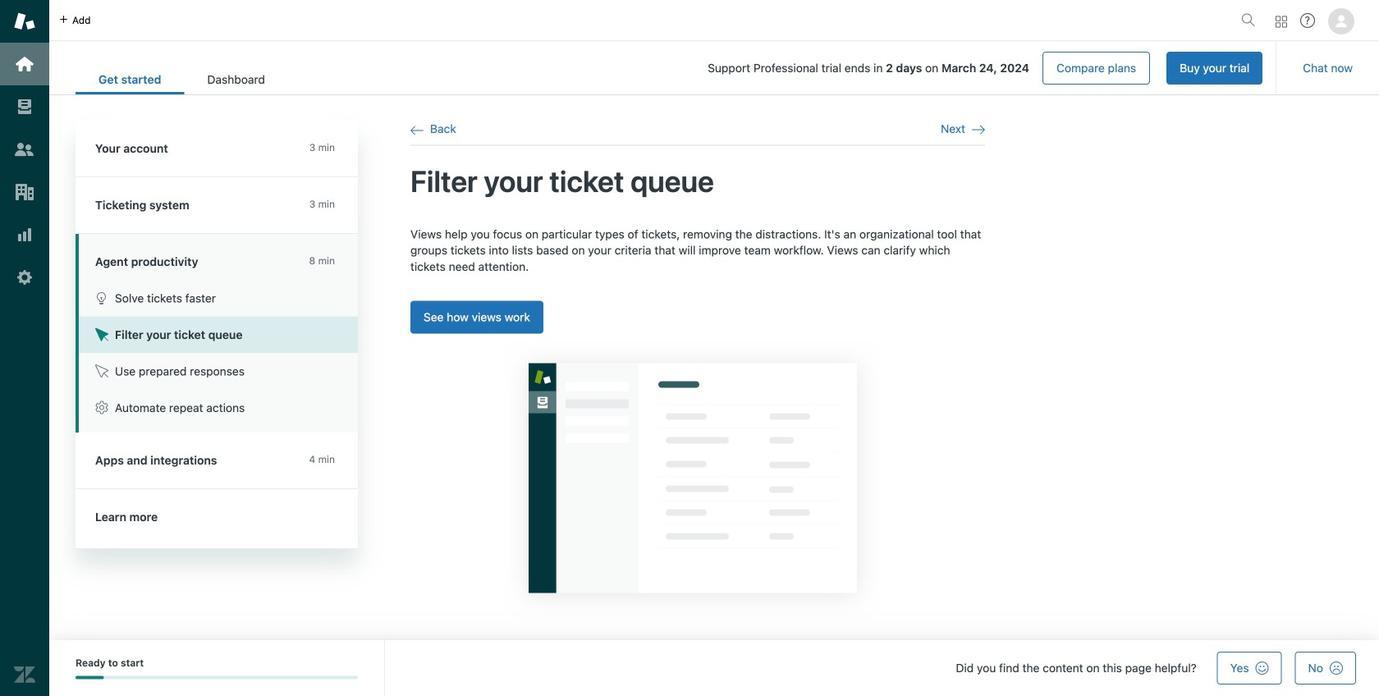 Task type: locate. For each thing, give the bounding box(es) containing it.
heading
[[76, 121, 358, 177]]

zendesk support image
[[14, 11, 35, 32]]

tab list
[[76, 64, 288, 94]]

tab
[[184, 64, 288, 94]]

views image
[[14, 96, 35, 117]]

zendesk image
[[14, 664, 35, 686]]

organizations image
[[14, 181, 35, 203]]

reporting image
[[14, 224, 35, 246]]

March 24, 2024 text field
[[942, 61, 1030, 75]]

progress bar
[[76, 676, 358, 679]]



Task type: describe. For each thing, give the bounding box(es) containing it.
main element
[[0, 0, 49, 696]]

zendesk products image
[[1276, 16, 1288, 28]]

get started image
[[14, 53, 35, 75]]

indicates location of where to select views. image
[[503, 338, 883, 619]]

admin image
[[14, 267, 35, 288]]

get help image
[[1301, 13, 1315, 28]]

customers image
[[14, 139, 35, 160]]



Task type: vqa. For each thing, say whether or not it's contained in the screenshot.
ADD USER NOTES text field
no



